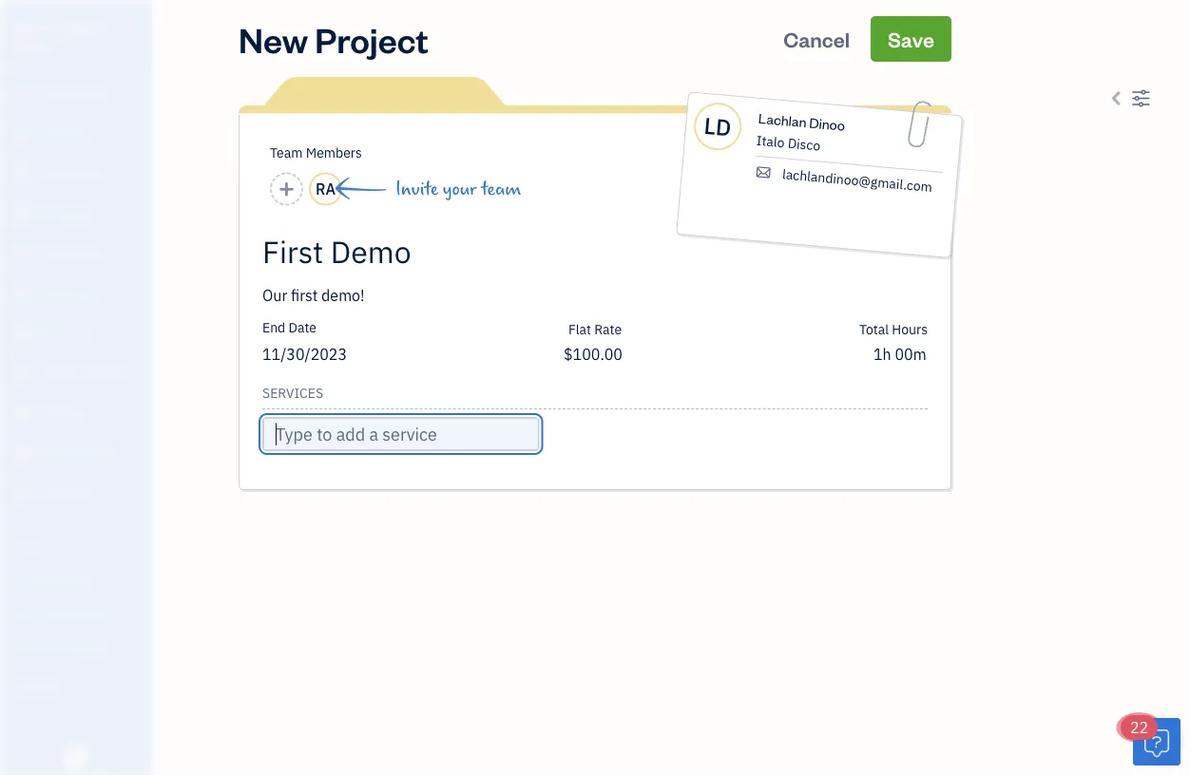 Task type: locate. For each thing, give the bounding box(es) containing it.
0 vertical spatial members
[[306, 144, 362, 162]]

chart image
[[12, 444, 35, 463]]

lachlandinoo@gmail.com
[[782, 165, 933, 196]]

members up the ra
[[306, 144, 362, 162]]

timer image
[[12, 364, 35, 383]]

services
[[262, 385, 323, 402], [69, 606, 115, 622]]

0 vertical spatial services
[[262, 385, 323, 402]]

client image
[[12, 125, 35, 144]]

team up add team member image
[[270, 144, 303, 162]]

0 horizontal spatial team members
[[14, 571, 97, 587]]

team
[[270, 144, 303, 162], [14, 571, 44, 587]]

resource center badge image
[[1133, 719, 1181, 766]]

italo
[[756, 131, 786, 151]]

lachlan dinoo italo disco
[[756, 109, 846, 155]]

new project
[[239, 16, 429, 61]]

members
[[306, 144, 362, 162], [47, 571, 97, 587]]

and
[[46, 606, 66, 622]]

1 vertical spatial team
[[14, 571, 44, 587]]

ra
[[316, 179, 336, 199]]

invite
[[396, 179, 438, 200]]

invite your team
[[396, 179, 521, 200]]

0 horizontal spatial services
[[69, 606, 115, 622]]

22
[[1130, 718, 1149, 738]]

1 horizontal spatial services
[[262, 385, 323, 402]]

1 vertical spatial members
[[47, 571, 97, 587]]

End date in  format text field
[[262, 345, 484, 365]]

total
[[859, 320, 889, 338]]

services inside main 'element'
[[69, 606, 115, 622]]

services right "and"
[[69, 606, 115, 622]]

items
[[14, 606, 44, 622]]

members down apps link
[[47, 571, 97, 587]]

expense image
[[12, 284, 35, 303]]

1 vertical spatial services
[[69, 606, 115, 622]]

end date
[[262, 319, 317, 337]]

flat rate
[[568, 320, 622, 338]]

chevronleft image
[[1108, 87, 1127, 109]]

cancel button
[[766, 16, 867, 62]]

0 vertical spatial team
[[270, 144, 303, 162]]

team up items on the bottom left of page
[[14, 571, 44, 587]]

0 vertical spatial team members
[[270, 144, 362, 162]]

team
[[481, 179, 521, 200]]

0 horizontal spatial members
[[47, 571, 97, 587]]

project
[[315, 16, 429, 61]]

owner
[[15, 38, 53, 53]]

settings
[[14, 676, 58, 692]]

oranges
[[51, 18, 104, 36]]

1 vertical spatial team members
[[14, 571, 97, 587]]

0 horizontal spatial team
[[14, 571, 44, 587]]

services down the end date
[[262, 385, 323, 402]]

Type to add a service text field
[[264, 419, 538, 450]]

report image
[[12, 484, 35, 503]]

flat
[[568, 320, 591, 338]]

1 horizontal spatial team
[[270, 144, 303, 162]]

team members up "and"
[[14, 571, 97, 587]]

team members
[[270, 144, 362, 162], [14, 571, 97, 587]]

team members up the ra
[[270, 144, 362, 162]]



Task type: describe. For each thing, give the bounding box(es) containing it.
team inside main 'element'
[[14, 571, 44, 587]]

team members inside main 'element'
[[14, 571, 97, 587]]

Hourly Budget text field
[[874, 345, 928, 365]]

new
[[239, 16, 308, 61]]

22 button
[[1121, 716, 1181, 766]]

total hours
[[859, 320, 928, 338]]

main element
[[0, 0, 200, 776]]

rate
[[594, 320, 622, 338]]

money image
[[12, 404, 35, 423]]

connections
[[44, 641, 112, 657]]

project image
[[12, 324, 35, 343]]

items and services link
[[5, 598, 146, 631]]

payment image
[[12, 244, 35, 263]]

cancel
[[784, 25, 850, 52]]

settings image
[[1131, 87, 1151, 109]]

lachlan
[[758, 109, 808, 131]]

ruby
[[15, 18, 48, 36]]

apps link
[[5, 528, 146, 561]]

members inside team members link
[[47, 571, 97, 587]]

disco
[[787, 134, 821, 155]]

end
[[262, 319, 285, 337]]

date
[[289, 319, 317, 337]]

apps
[[14, 536, 43, 551]]

ruby oranges owner
[[15, 18, 104, 53]]

bank connections link
[[5, 633, 146, 666]]

your
[[443, 179, 477, 200]]

settings link
[[5, 668, 146, 702]]

save button
[[871, 16, 952, 62]]

1 horizontal spatial team members
[[270, 144, 362, 162]]

bank
[[14, 641, 42, 657]]

freshbooks image
[[61, 745, 91, 768]]

team members link
[[5, 563, 146, 596]]

hours
[[892, 320, 928, 338]]

add team member image
[[278, 178, 295, 201]]

estimate image
[[12, 164, 35, 183]]

envelope image
[[753, 164, 774, 181]]

ld
[[703, 111, 733, 142]]

Project Name text field
[[262, 233, 785, 271]]

bank connections
[[14, 641, 112, 657]]

invoice image
[[12, 204, 35, 223]]

Amount (USD) text field
[[563, 345, 623, 365]]

save
[[888, 25, 935, 52]]

Project Description text field
[[262, 284, 785, 307]]

dinoo
[[809, 113, 846, 134]]

1 horizontal spatial members
[[306, 144, 362, 162]]

items and services
[[14, 606, 115, 622]]

dashboard image
[[12, 85, 35, 104]]



Task type: vqa. For each thing, say whether or not it's contained in the screenshot.
2nd chevronRight icon from the top of the page
no



